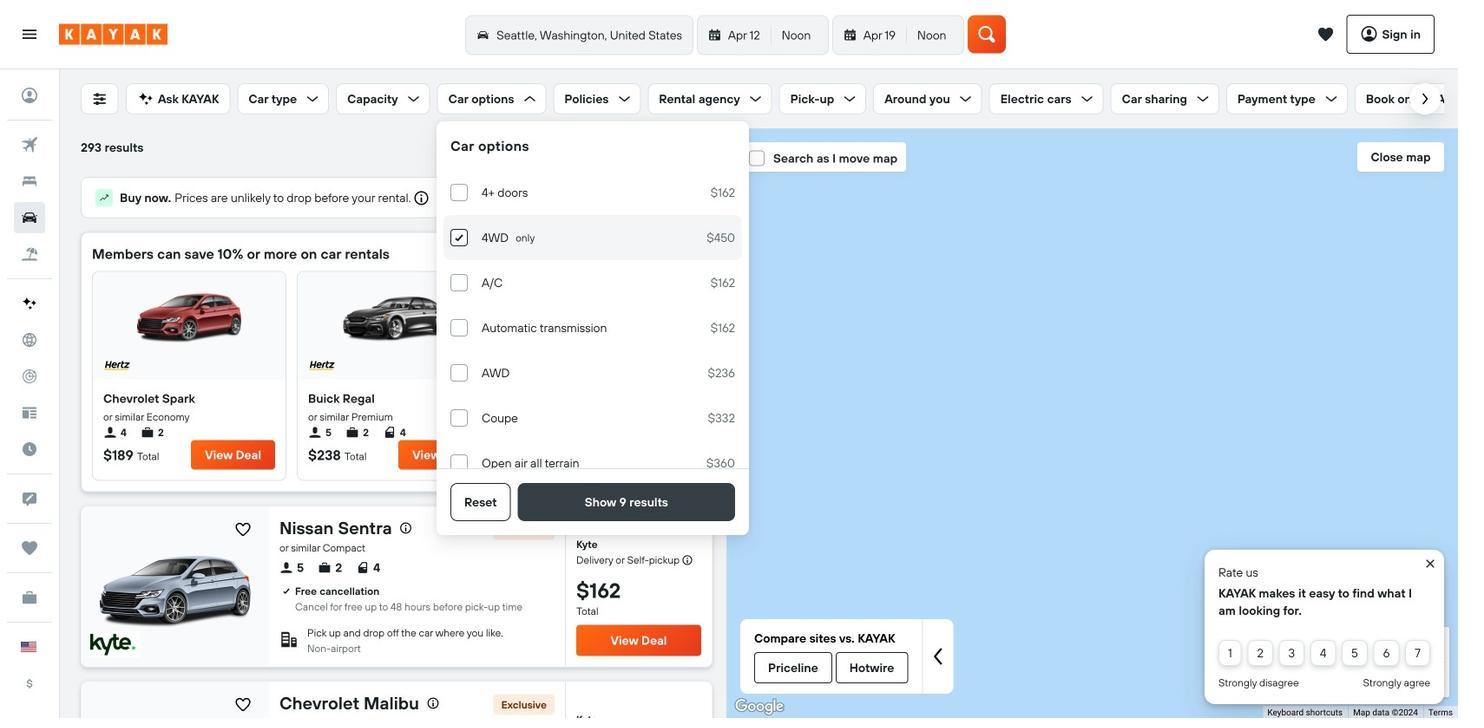 Task type: locate. For each thing, give the bounding box(es) containing it.
1 horizontal spatial hertz logo image
[[308, 359, 336, 373]]

google image
[[731, 696, 788, 719]]

expedia logo image
[[609, 247, 678, 261]]

navigation menu image
[[21, 26, 38, 43]]

None search field
[[464, 15, 968, 55]]

2 hertz logo image from the left
[[308, 359, 336, 373]]

track a flight image
[[14, 361, 45, 392]]

hide compare buttons image
[[926, 644, 952, 670]]

hertz logo image
[[103, 359, 131, 373], [308, 359, 336, 373]]

go to our blog image
[[14, 398, 45, 429]]

this location is not in proximity of an airport. element
[[307, 643, 361, 656]]

0 horizontal spatial hertz logo image
[[103, 359, 131, 373]]

1 hertz logo image from the left
[[103, 359, 131, 373]]

sign in image
[[14, 80, 45, 111]]

list
[[103, 425, 275, 441], [308, 425, 483, 441], [280, 556, 380, 580]]

dialog
[[1205, 551, 1445, 705]]

hertz logo image for the buick regal car image
[[308, 359, 336, 373]]

nissan rogue car image
[[551, 279, 655, 349]]

list for the buick regal car image's hertz logo
[[308, 425, 483, 441]]

search for packages image
[[14, 239, 45, 270]]

buick regal car image
[[343, 279, 448, 349]]

united states (english) image
[[21, 643, 36, 653]]



Task type: describe. For each thing, give the bounding box(es) containing it.
vehicle type: full-size - chevrolet malibu or similar image
[[100, 711, 251, 719]]

car agency: kyte image
[[90, 634, 135, 657]]

map region
[[727, 129, 1459, 719]]

go to explore image
[[14, 325, 45, 356]]

list for the chevrolet spark car image's hertz logo
[[103, 425, 275, 441]]

hertz logo image for the chevrolet spark car image
[[103, 359, 131, 373]]

vehicle type: compact - nissan sentra or similar image
[[100, 535, 251, 636]]

submit feedback about our site image
[[14, 484, 45, 515]]

trips image
[[14, 533, 45, 564]]

search for cars image
[[14, 202, 45, 234]]

kayak for business new image
[[14, 583, 45, 614]]

search for hotels image
[[14, 166, 45, 197]]

search for flights image
[[14, 129, 45, 161]]

chevrolet spark car image
[[137, 279, 241, 349]]

find out the best time to travel image
[[14, 434, 45, 465]]



Task type: vqa. For each thing, say whether or not it's contained in the screenshot.
the leftmost the hertz logo
yes



